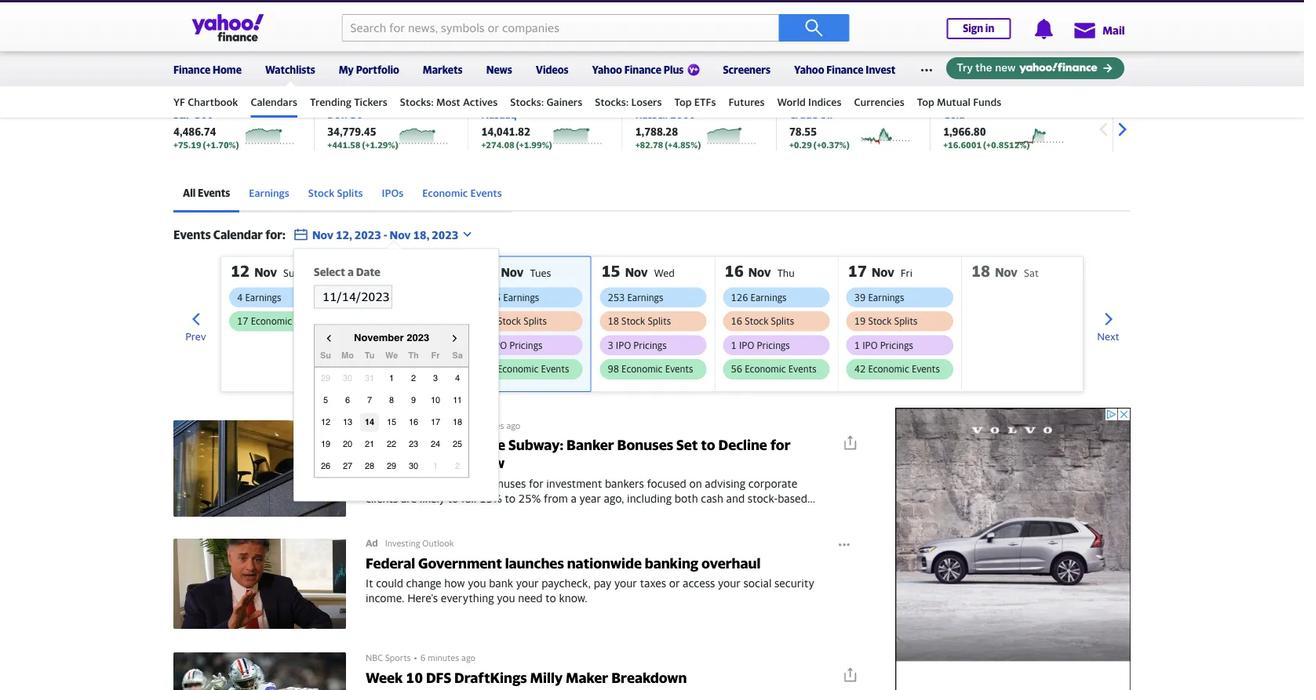 Task type: locate. For each thing, give the bounding box(es) containing it.
yahoo inside yahoo finance invest "link"
[[794, 64, 824, 76]]

78.55
[[790, 126, 817, 138]]

3 your from the left
[[718, 577, 741, 590]]

1 horizontal spatial 2
[[455, 462, 460, 471]]

1 vertical spatial economic events
[[498, 364, 569, 375]]

earnings for 17
[[868, 292, 904, 303]]

1 horizontal spatial a
[[465, 455, 473, 472]]

to right set
[[701, 437, 716, 454]]

wall right the
[[382, 421, 399, 431]]

screeners
[[723, 64, 771, 76]]

30 down 23 button
[[409, 462, 418, 471]]

select a date
[[314, 265, 381, 278]]

ipo up 56
[[739, 340, 755, 351]]

3 ipo from the left
[[739, 340, 755, 351]]

1 horizontal spatial top
[[917, 96, 935, 108]]

17 for 17
[[431, 418, 440, 427]]

2 1 ipo pricings from the left
[[855, 340, 913, 351]]

finance left "plus"
[[625, 64, 662, 76]]

1 your from the left
[[516, 577, 539, 590]]

a
[[348, 265, 354, 278], [465, 455, 473, 472]]

23
[[409, 440, 418, 449]]

18 down 11 button
[[453, 418, 462, 427]]

stock for 13
[[374, 316, 398, 327]]

1 vertical spatial 4
[[455, 374, 460, 383]]

13 up 398
[[354, 262, 373, 281]]

0 vertical spatial you
[[468, 577, 486, 590]]

it could change how you bank your paycheck, pay your taxes or access your social security income. here's everything you need to know.
[[366, 577, 815, 605]]

2 horizontal spatial 17
[[848, 262, 867, 281]]

nov inside 16 nov thu
[[749, 266, 771, 280]]

12 inside button
[[321, 418, 331, 427]]

1 horizontal spatial 3
[[608, 340, 614, 351]]

tu
[[365, 351, 375, 361]]

12 up 4 earnings
[[231, 262, 250, 281]]

0 horizontal spatial 1 ipo pricings
[[731, 340, 790, 351]]

15 nov wed
[[602, 262, 675, 281]]

2 horizontal spatial finance
[[827, 64, 864, 76]]

2023 up th
[[407, 332, 429, 344]]

8 button
[[382, 391, 401, 410]]

19 inside button
[[321, 440, 331, 449]]

0 horizontal spatial to
[[546, 592, 556, 605]]

3 pricings from the left
[[757, 340, 790, 351]]

2 top from the left
[[917, 96, 935, 108]]

economic events for events calendar for:
[[422, 187, 502, 199]]

finance inside yahoo finance invest "link"
[[827, 64, 864, 76]]

to inside wall street takes the subway: banker bonuses set to decline for second year in a row
[[701, 437, 716, 454]]

20 button
[[338, 435, 357, 454]]

126 earnings
[[731, 292, 787, 303]]

14 inside button
[[365, 418, 375, 427]]

set
[[677, 437, 698, 454]]

16 inside button
[[409, 418, 418, 427]]

tues
[[530, 267, 551, 279]]

nov inside 14 nov tues
[[501, 266, 524, 280]]

investing
[[385, 539, 420, 549]]

events down ipo pricings 'link'
[[541, 364, 569, 375]]

social
[[744, 577, 772, 590]]

splits up 34 economic events
[[400, 316, 424, 327]]

nov left sat
[[995, 266, 1018, 280]]

0 vertical spatial 2
[[411, 374, 416, 383]]

earnings up 18 stock splits
[[627, 292, 663, 303]]

1 inside button
[[389, 374, 394, 383]]

events down 3 ipo pricings
[[665, 364, 693, 375]]

economic events down ipo pricings 'link'
[[498, 364, 569, 375]]

4 down 12 nov sun
[[237, 292, 243, 303]]

13 down 6 button
[[343, 418, 353, 427]]

1 horizontal spatial 14
[[477, 262, 496, 281]]

nov inside 13 nov
[[378, 266, 400, 280]]

all events
[[183, 187, 230, 199]]

30 left 31
[[343, 374, 353, 383]]

4 button
[[448, 369, 467, 388]]

stock right earnings link
[[308, 187, 335, 199]]

17
[[848, 262, 867, 281], [237, 316, 248, 327], [431, 418, 440, 427]]

1 ipo pricings for 16
[[731, 340, 790, 351]]

week 10 dfs draftkings milly maker breakdown link
[[173, 640, 864, 691]]

you down bank
[[497, 592, 515, 605]]

0 horizontal spatial 12
[[231, 262, 250, 281]]

1 vertical spatial 30
[[343, 374, 353, 383]]

fri
[[901, 267, 913, 279]]

ad
[[366, 538, 378, 549]]

4,486.74
[[173, 126, 216, 138]]

14 down 7 button
[[365, 418, 375, 427]]

0 vertical spatial stock splits link
[[299, 176, 372, 213]]

2 vertical spatial 18
[[453, 418, 462, 427]]

nov for 15
[[625, 266, 648, 280]]

ipo up 98
[[616, 340, 631, 351]]

economic inside tab list
[[422, 187, 468, 199]]

0 vertical spatial economic events link
[[413, 176, 511, 213]]

1 vertical spatial 12
[[321, 418, 331, 427]]

s&p
[[173, 109, 192, 121]]

nov up 4 earnings
[[254, 266, 277, 280]]

most
[[436, 96, 460, 108]]

2023 left - on the top of page
[[355, 228, 381, 241]]

1 vertical spatial 6
[[420, 653, 426, 664]]

nov up 945 earnings at the top left
[[501, 266, 524, 280]]

events down 19 stock splits
[[912, 364, 940, 375]]

in right sign
[[986, 22, 995, 35]]

1 vertical spatial to
[[546, 592, 556, 605]]

17 inside button
[[431, 418, 440, 427]]

4 ipo from the left
[[863, 340, 878, 351]]

stocks: for stocks: gainers
[[510, 96, 544, 108]]

4 right 3 button
[[455, 374, 460, 383]]

events left 42
[[789, 364, 817, 375]]

splits
[[337, 187, 363, 199], [400, 316, 424, 327], [524, 316, 547, 327], [648, 316, 671, 327], [771, 316, 794, 327], [895, 316, 918, 327]]

0 vertical spatial 16
[[725, 262, 744, 281]]

yahoo finance invest link
[[794, 53, 896, 83]]

0 vertical spatial economic events
[[422, 187, 502, 199]]

1 finance from the left
[[173, 64, 211, 76]]

nov inside 15 nov wed
[[625, 266, 648, 280]]

1 horizontal spatial 19
[[855, 316, 866, 327]]

0 horizontal spatial 18
[[453, 418, 462, 427]]

1 ipo from the left
[[492, 340, 507, 351]]

2 horizontal spatial your
[[718, 577, 741, 590]]

splits for 16
[[771, 316, 794, 327]]

splits inside tab list
[[337, 187, 363, 199]]

29 up the 5 button
[[321, 374, 331, 383]]

top for top etfs
[[675, 96, 692, 108]]

• up the 25
[[459, 421, 462, 431]]

finance inside yahoo finance plus link
[[625, 64, 662, 76]]

6 button
[[338, 391, 357, 410]]

thu
[[778, 267, 795, 279]]

stocks: most actives link
[[400, 89, 498, 115]]

pricings inside 'link'
[[510, 340, 543, 351]]

stocks: gainers link
[[510, 89, 583, 115]]

1 horizontal spatial you
[[497, 592, 515, 605]]

9
[[411, 396, 416, 405]]

nbc
[[366, 653, 383, 664]]

2 horizontal spatial 18
[[972, 262, 991, 281]]

economic events inside tab list
[[422, 187, 502, 199]]

28
[[365, 462, 375, 471]]

0 horizontal spatial 6
[[345, 396, 350, 405]]

top for top mutual funds
[[917, 96, 935, 108]]

0 horizontal spatial top
[[675, 96, 692, 108]]

minutes up the
[[473, 421, 504, 431]]

5 left 6 button
[[323, 396, 328, 405]]

15 right the
[[387, 418, 396, 427]]

0 horizontal spatial 2
[[411, 374, 416, 383]]

2023 right 18,
[[432, 228, 459, 241]]

0 vertical spatial 30
[[350, 109, 363, 121]]

19 for 19 stock splits
[[855, 316, 866, 327]]

0 vertical spatial 5
[[323, 396, 328, 405]]

nov for 13
[[378, 266, 400, 280]]

1 vertical spatial minutes
[[473, 421, 504, 431]]

earnings up 16 stock splits
[[751, 292, 787, 303]]

prev
[[185, 331, 206, 343]]

1 vertical spatial 10
[[406, 669, 423, 686]]

stocks: for stocks: losers
[[595, 96, 629, 108]]

dow 30 link
[[327, 109, 363, 121]]

ago up draftkings
[[462, 653, 476, 664]]

stocks: left most
[[400, 96, 434, 108]]

economic events link down ipo pricings 'link'
[[476, 360, 583, 380]]

the
[[366, 421, 380, 431]]

yahoo up the world indices
[[794, 64, 824, 76]]

17 for 17 nov fri
[[848, 262, 867, 281]]

earnings up for:
[[249, 187, 289, 199]]

• right sports
[[414, 653, 417, 664]]

30 down trending tickers
[[350, 109, 363, 121]]

outlook
[[423, 539, 454, 549]]

previous image
[[1092, 118, 1115, 141]]

wall inside wall street takes the subway: banker bonuses set to decline for second year in a row
[[366, 437, 395, 454]]

1,788.28
[[635, 126, 678, 138]]

economic events link for 15
[[476, 360, 583, 380]]

ago up subway:
[[507, 421, 521, 431]]

nov inside 18 nov sat
[[995, 266, 1018, 280]]

0 vertical spatial 29
[[321, 374, 331, 383]]

street
[[401, 421, 425, 431], [398, 437, 439, 454]]

15 up 253
[[602, 262, 621, 281]]

18,
[[413, 228, 430, 241]]

0 horizontal spatial minutes
[[428, 653, 459, 664]]

0 horizontal spatial your
[[516, 577, 539, 590]]

0 horizontal spatial 19
[[321, 440, 331, 449]]

1 vertical spatial stock splits link
[[476, 312, 583, 332]]

1 horizontal spatial 6
[[420, 653, 426, 664]]

31
[[365, 374, 375, 383]]

advertisement region
[[272, 0, 1033, 75], [896, 408, 1131, 691]]

nov for 18
[[995, 266, 1018, 280]]

1 horizontal spatial 13
[[354, 262, 373, 281]]

2 down 'takes'
[[455, 462, 460, 471]]

1 horizontal spatial stock splits link
[[476, 312, 583, 332]]

wall up second
[[366, 437, 395, 454]]

nasdaq 14,041.82 +274.08 (+1.99%)
[[481, 109, 552, 150]]

+16.6001
[[944, 140, 982, 150]]

12 for 12
[[321, 418, 331, 427]]

14 for 14
[[365, 418, 375, 427]]

19 down 39
[[855, 316, 866, 327]]

your up "need"
[[516, 577, 539, 590]]

1 horizontal spatial stock splits
[[498, 316, 547, 327]]

week 10 dfs draftkings milly maker breakdown
[[366, 669, 687, 686]]

stock splits
[[308, 187, 363, 199], [498, 316, 547, 327]]

1 horizontal spatial minutes
[[473, 421, 504, 431]]

street inside wall street takes the subway: banker bonuses set to decline for second year in a row
[[398, 437, 439, 454]]

21 button
[[360, 435, 379, 454]]

journal
[[427, 421, 456, 431]]

1 up 8
[[389, 374, 394, 383]]

39
[[855, 292, 866, 303]]

0 horizontal spatial yahoo
[[592, 64, 622, 76]]

stock down 126 earnings
[[745, 316, 769, 327]]

126
[[731, 292, 748, 303]]

0 vertical spatial 14
[[477, 262, 496, 281]]

16 for 16 stock splits
[[731, 316, 743, 327]]

12 button
[[316, 413, 335, 432]]

nov up 253 earnings
[[625, 266, 648, 280]]

economic
[[422, 187, 468, 199], [251, 316, 292, 327], [374, 340, 415, 351], [498, 364, 539, 375], [622, 364, 663, 375], [745, 364, 786, 375], [868, 364, 910, 375]]

19 down 12 button
[[321, 440, 331, 449]]

1 horizontal spatial 18
[[608, 316, 619, 327]]

stock splits up ipo pricings
[[498, 316, 547, 327]]

1 vertical spatial ago
[[462, 653, 476, 664]]

2 pricings from the left
[[634, 340, 667, 351]]

0 horizontal spatial 15
[[387, 418, 396, 427]]

top inside 'link'
[[917, 96, 935, 108]]

earnings down 12 nov sun
[[245, 292, 281, 303]]

14 for 14 nov tues
[[477, 262, 496, 281]]

+274.08
[[481, 140, 515, 150]]

economic for 56 economic events
[[745, 364, 786, 375]]

yf chartbook
[[173, 96, 238, 108]]

18 for 18 stock splits
[[608, 316, 619, 327]]

u.s.
[[972, 90, 988, 101]]

17 up 39
[[848, 262, 867, 281]]

1 stocks: from the left
[[400, 96, 434, 108]]

0 vertical spatial 18
[[972, 262, 991, 281]]

1 horizontal spatial 12
[[321, 418, 331, 427]]

earnings up 11 stock splits
[[380, 292, 416, 303]]

1 horizontal spatial stocks:
[[510, 96, 544, 108]]

26 button
[[316, 457, 335, 476]]

16 for 16
[[409, 418, 418, 427]]

18 left sat
[[972, 262, 991, 281]]

11 inside button
[[453, 396, 462, 405]]

1 vertical spatial economic events link
[[476, 360, 583, 380]]

0 horizontal spatial 5
[[323, 396, 328, 405]]

yahoo for yahoo finance plus
[[592, 64, 622, 76]]

nov left fri
[[872, 266, 895, 280]]

yahoo inside yahoo finance plus link
[[592, 64, 622, 76]]

13 inside button
[[343, 418, 353, 427]]

pricings down 945 earnings at the top left
[[510, 340, 543, 351]]

2 horizontal spatial minutes
[[1098, 90, 1131, 101]]

2 finance from the left
[[625, 64, 662, 76]]

1 vertical spatial 16
[[731, 316, 743, 327]]

ipo right sa
[[492, 340, 507, 351]]

12 for 12 nov sun
[[231, 262, 250, 281]]

top left 'mutual'
[[917, 96, 935, 108]]

pricings up 42 economic events
[[880, 340, 913, 351]]

0 vertical spatial street
[[401, 421, 425, 431]]

stock splits link up ipo pricings 'link'
[[476, 312, 583, 332]]

4 inside button
[[455, 374, 460, 383]]

0 horizontal spatial stock splits link
[[299, 176, 372, 213]]

17 down the 10 "button"
[[431, 418, 440, 427]]

ipo for 16
[[739, 340, 755, 351]]

earnings for 15
[[627, 292, 663, 303]]

tab list
[[173, 176, 1131, 213]]

economic for 42 economic events
[[868, 364, 910, 375]]

splits up 3 ipo pricings
[[648, 316, 671, 327]]

5 inside button
[[323, 396, 328, 405]]

0 horizontal spatial stock splits
[[308, 187, 363, 199]]

1 pricings from the left
[[510, 340, 543, 351]]

56
[[731, 364, 743, 375]]

calendars
[[251, 96, 297, 108]]

2 up 9
[[411, 374, 416, 383]]

1 yahoo from the left
[[592, 64, 622, 76]]

pricings
[[510, 340, 543, 351], [634, 340, 667, 351], [757, 340, 790, 351], [880, 340, 913, 351]]

39 earnings
[[855, 292, 904, 303]]

sports
[[385, 653, 411, 664]]

12 nov sun
[[231, 262, 301, 281]]

top etfs
[[675, 96, 716, 108]]

navigation
[[0, 49, 1304, 118]]

top up 2000
[[675, 96, 692, 108]]

1 up 42
[[855, 340, 860, 351]]

stock down 253 earnings
[[622, 316, 645, 327]]

finance up yf
[[173, 64, 211, 76]]

1 horizontal spatial •
[[459, 421, 462, 431]]

1 vertical spatial street
[[398, 437, 439, 454]]

14 up 945
[[477, 262, 496, 281]]

fr
[[431, 351, 440, 361]]

11 up november
[[360, 316, 372, 327]]

premium yahoo finance logo image
[[688, 64, 700, 76]]

splits for 13
[[400, 316, 424, 327]]

2 vertical spatial 16
[[409, 418, 418, 427]]

1 horizontal spatial 11
[[453, 396, 462, 405]]

1 vertical spatial 2
[[455, 462, 460, 471]]

nov left 12,
[[312, 228, 334, 241]]

2 horizontal spatial stocks:
[[595, 96, 629, 108]]

2 inside button
[[411, 374, 416, 383]]

15 inside button
[[387, 418, 396, 427]]

3 finance from the left
[[827, 64, 864, 76]]

+0.29
[[790, 140, 812, 150]]

november 2023
[[354, 332, 429, 344]]

splits down 39 earnings
[[895, 316, 918, 327]]

398 earnings
[[360, 292, 416, 303]]

1 vertical spatial 29
[[387, 462, 396, 471]]

1 1 ipo pricings from the left
[[731, 340, 790, 351]]

18 inside button
[[453, 418, 462, 427]]

18 down 253
[[608, 316, 619, 327]]

0 horizontal spatial 3
[[433, 374, 438, 383]]

your down overhaul
[[718, 577, 741, 590]]

0 vertical spatial minutes
[[1098, 90, 1131, 101]]

10 down 3 button
[[431, 396, 440, 405]]

0 horizontal spatial •
[[414, 653, 417, 664]]

try the new yahoo finance image
[[947, 57, 1125, 79]]

street up 23
[[401, 421, 425, 431]]

24
[[431, 440, 440, 449]]

3 inside button
[[433, 374, 438, 383]]

(+4.85%)
[[665, 140, 701, 150]]

25
[[453, 440, 462, 449]]

finance inside finance home link
[[173, 64, 211, 76]]

pricings up 56 economic events
[[757, 340, 790, 351]]

0 horizontal spatial 29
[[321, 374, 331, 383]]

you up everything
[[468, 577, 486, 590]]

1 horizontal spatial ago
[[507, 421, 521, 431]]

2 stocks: from the left
[[510, 96, 544, 108]]

stock splits up 12,
[[308, 187, 363, 199]]

dfs
[[426, 669, 451, 686]]

stock for 16
[[745, 316, 769, 327]]

nov inside 12 nov sun
[[254, 266, 277, 280]]

know.
[[559, 592, 588, 605]]

1 horizontal spatial 17
[[431, 418, 440, 427]]

ipo up 42
[[863, 340, 878, 351]]

0 horizontal spatial 2023
[[355, 228, 381, 241]]

1 vertical spatial 13
[[343, 418, 353, 427]]

7
[[367, 396, 372, 405]]

15
[[602, 262, 621, 281], [387, 418, 396, 427]]

finance for yahoo finance plus
[[625, 64, 662, 76]]

11 down 4 button
[[453, 396, 462, 405]]

stock down 39 earnings
[[868, 316, 892, 327]]

12 down the 5 button
[[321, 418, 331, 427]]

19 button
[[316, 435, 335, 454]]

4 pricings from the left
[[880, 340, 913, 351]]

4 for 4 earnings
[[237, 292, 243, 303]]

splits for 17
[[895, 316, 918, 327]]

42 economic events
[[855, 364, 940, 375]]

1 vertical spatial 3
[[433, 374, 438, 383]]

stocks: losers
[[595, 96, 662, 108]]

1 vertical spatial 5
[[465, 421, 471, 431]]

stocks: up nasdaq 14,041.82 +274.08 (+1.99%) at the top left of the page
[[510, 96, 544, 108]]

2 ipo from the left
[[616, 340, 631, 351]]

invest
[[866, 64, 896, 76]]

events down all
[[173, 228, 211, 242]]

1 horizontal spatial to
[[701, 437, 716, 454]]

34
[[360, 340, 372, 351]]

sign in link
[[947, 18, 1011, 39]]

1 vertical spatial 19
[[321, 440, 331, 449]]

253
[[608, 292, 625, 303]]

0 vertical spatial 19
[[855, 316, 866, 327]]

nov for 14
[[501, 266, 524, 280]]

2 vertical spatial 30
[[409, 462, 418, 471]]

Search for news, symbols or companies text field
[[342, 14, 779, 42]]

2 yahoo from the left
[[794, 64, 824, 76]]

4 earnings
[[237, 292, 281, 303]]

3 for 3 ipo pricings
[[608, 340, 614, 351]]

1 down 24 button
[[433, 462, 438, 471]]

1 vertical spatial you
[[497, 592, 515, 605]]

economic events up 18,
[[422, 187, 502, 199]]

24 button
[[426, 435, 445, 454]]

street up 30 button
[[398, 437, 439, 454]]

ipo pricings link
[[476, 336, 583, 356]]

1 horizontal spatial 4
[[455, 374, 460, 383]]

1 horizontal spatial in
[[986, 22, 995, 35]]

18 for 18
[[453, 418, 462, 427]]

17 down 4 earnings
[[237, 316, 248, 327]]

3 stocks: from the left
[[595, 96, 629, 108]]

economic for 17 economic events
[[251, 316, 292, 327]]

1 vertical spatial wall
[[366, 437, 395, 454]]

0 horizontal spatial 11
[[360, 316, 372, 327]]

stock
[[308, 187, 335, 199], [374, 316, 398, 327], [498, 316, 521, 327], [622, 316, 645, 327], [745, 316, 769, 327], [868, 316, 892, 327]]

home
[[213, 64, 242, 76]]

16 down 9 button
[[409, 418, 418, 427]]

nov inside 17 nov fri
[[872, 266, 895, 280]]

0 horizontal spatial 17
[[237, 316, 248, 327]]

16 up 126
[[725, 262, 744, 281]]

0 vertical spatial 6
[[345, 396, 350, 405]]

1 horizontal spatial yahoo
[[794, 64, 824, 76]]

1 horizontal spatial 15
[[602, 262, 621, 281]]

1 top from the left
[[675, 96, 692, 108]]

3 left 4 button
[[433, 374, 438, 383]]

social media share article menu image
[[842, 667, 858, 683]]

1 vertical spatial a
[[465, 455, 473, 472]]

11 for 11 stock splits
[[360, 316, 372, 327]]

6 inside button
[[345, 396, 350, 405]]

3 button
[[426, 369, 445, 388]]

17 nov fri
[[848, 262, 913, 281]]

all
[[183, 187, 196, 199]]

1 vertical spatial 11
[[453, 396, 462, 405]]



Task type: vqa. For each thing, say whether or not it's contained in the screenshot.
56 Economic Events
yes



Task type: describe. For each thing, give the bounding box(es) containing it.
world indices link
[[777, 89, 842, 115]]

sign in
[[963, 22, 995, 35]]

week
[[366, 669, 403, 686]]

navigation containing finance home
[[0, 49, 1304, 118]]

nov for 16
[[749, 266, 771, 280]]

economic events link for events calendar for:
[[413, 176, 511, 213]]

yahoo for yahoo finance invest
[[794, 64, 824, 76]]

search image
[[805, 18, 824, 37]]

federal
[[366, 555, 415, 572]]

top etfs link
[[675, 89, 716, 115]]

news
[[486, 64, 512, 76]]

or
[[669, 577, 680, 590]]

bonuses
[[617, 437, 673, 454]]

1 vertical spatial advertisement region
[[896, 408, 1131, 691]]

my
[[339, 64, 354, 76]]

13 nov
[[354, 262, 400, 281]]

2 horizontal spatial in
[[1048, 90, 1055, 101]]

economic for 98 economic events
[[622, 364, 663, 375]]

banking
[[645, 555, 699, 572]]

wall street takes the subway: banker bonuses set to decline for second year in a row link
[[173, 408, 864, 528]]

2 vertical spatial minutes
[[428, 653, 459, 664]]

7 button
[[360, 391, 379, 410]]

0 vertical spatial in
[[986, 22, 995, 35]]

select
[[314, 265, 345, 278]]

2 horizontal spatial 2023
[[432, 228, 459, 241]]

pricings for 17
[[880, 340, 913, 351]]

second
[[366, 455, 414, 472]]

mm/dd/yyyy text field
[[314, 285, 392, 309]]

breakdown
[[612, 669, 687, 686]]

945
[[484, 292, 501, 303]]

13 for 13
[[343, 418, 353, 427]]

(+1.99%)
[[516, 140, 552, 150]]

3 for 3
[[433, 374, 438, 383]]

events right all
[[198, 187, 230, 199]]

open ad feedback image
[[834, 544, 850, 560]]

markets link
[[423, 53, 463, 83]]

+441.58
[[327, 140, 361, 150]]

23 button
[[404, 435, 423, 454]]

watchlists
[[265, 64, 315, 76]]

earnings for 12
[[245, 292, 281, 303]]

stock splits for events calendar for:
[[308, 187, 363, 199]]

my portfolio
[[339, 64, 399, 76]]

earnings inside tab list
[[249, 187, 289, 199]]

crude oil link
[[790, 109, 833, 121]]

how
[[444, 577, 465, 590]]

federal government launches nationwide banking overhaul link
[[173, 526, 864, 640]]

nbc sports • 6 minutes ago
[[366, 653, 476, 664]]

4 for 4
[[455, 374, 460, 383]]

30 inside button
[[409, 462, 418, 471]]

0 horizontal spatial ago
[[462, 653, 476, 664]]

hour
[[1064, 90, 1084, 101]]

22
[[387, 440, 396, 449]]

a inside wall street takes the subway: banker bonuses set to decline for second year in a row
[[465, 455, 473, 472]]

ipo for 15
[[616, 340, 631, 351]]

next image
[[1111, 118, 1134, 141]]

in inside wall street takes the subway: banker bonuses set to decline for second year in a row
[[450, 455, 462, 472]]

subway:
[[509, 437, 564, 454]]

2 button
[[404, 369, 423, 388]]

trending tickers
[[310, 96, 388, 108]]

earnings down 14 nov tues
[[503, 292, 539, 303]]

0 vertical spatial advertisement region
[[272, 0, 1033, 75]]

events up su
[[294, 316, 323, 327]]

0 vertical spatial a
[[348, 265, 354, 278]]

wed
[[654, 267, 675, 279]]

yf
[[173, 96, 185, 108]]

pricings for 15
[[634, 340, 667, 351]]

calendar
[[213, 228, 263, 242]]

social media share article menu image
[[842, 435, 858, 450]]

access
[[683, 577, 715, 590]]

year
[[417, 455, 447, 472]]

1 left hour
[[1057, 90, 1062, 101]]

nov for 12
[[254, 266, 277, 280]]

trending
[[310, 96, 352, 108]]

actives
[[463, 96, 498, 108]]

change
[[406, 577, 442, 590]]

nasdaq link
[[481, 109, 517, 121]]

13 for 13 nov
[[354, 262, 373, 281]]

events left sa
[[418, 340, 446, 351]]

economic for 34 economic events
[[374, 340, 415, 351]]

stock splits link for events calendar for:
[[299, 176, 372, 213]]

stock for 17
[[868, 316, 892, 327]]

30 inside the dow 30 34,779.45 +441.58 (+1.29%)
[[350, 109, 363, 121]]

500
[[195, 109, 213, 121]]

19 for 19
[[321, 440, 331, 449]]

stock inside tab list
[[308, 187, 335, 199]]

0 vertical spatial wall
[[382, 421, 399, 431]]

1 vertical spatial •
[[414, 653, 417, 664]]

gainers
[[547, 96, 583, 108]]

29 inside button
[[387, 462, 396, 471]]

overhaul
[[702, 555, 761, 572]]

12,
[[336, 228, 352, 241]]

for
[[770, 437, 791, 454]]

earnings for 13
[[380, 292, 416, 303]]

earnings for 16
[[751, 292, 787, 303]]

videos link
[[536, 53, 569, 83]]

finance home
[[173, 64, 242, 76]]

etfs
[[694, 96, 716, 108]]

42
[[855, 364, 866, 375]]

34 economic events
[[360, 340, 446, 351]]

stock down 945 earnings at the top left
[[498, 316, 521, 327]]

splits for 15
[[648, 316, 671, 327]]

nov right - on the top of page
[[390, 228, 411, 241]]

currencies link
[[854, 89, 905, 115]]

need
[[518, 592, 543, 605]]

russell
[[635, 109, 668, 121]]

18 for 18 nov sat
[[972, 262, 991, 281]]

10 button
[[426, 391, 445, 410]]

0 vertical spatial •
[[459, 421, 462, 431]]

paycheck,
[[542, 577, 591, 590]]

30 button
[[404, 457, 423, 476]]

launches
[[505, 555, 564, 572]]

losers
[[631, 96, 662, 108]]

splits up ipo pricings 'link'
[[524, 316, 547, 327]]

tab list containing all events
[[173, 176, 1131, 213]]

chartbook
[[188, 96, 238, 108]]

economic events for 15
[[498, 364, 569, 375]]

funds
[[973, 96, 1002, 108]]

markets
[[990, 90, 1023, 101]]

1 up 56
[[731, 340, 737, 351]]

14,041.82
[[481, 126, 530, 138]]

253 earnings
[[608, 292, 663, 303]]

1 horizontal spatial 2023
[[407, 332, 429, 344]]

security
[[775, 577, 815, 590]]

pricings for 16
[[757, 340, 790, 351]]

8
[[389, 396, 394, 405]]

stock splits for 15
[[498, 316, 547, 327]]

stock splits link for 15
[[476, 312, 583, 332]]

sign
[[963, 22, 984, 35]]

0 horizontal spatial you
[[468, 577, 486, 590]]

to inside the it could change how you bank your paycheck, pay your taxes or access your social security income. here's everything you need to know.
[[546, 592, 556, 605]]

mail
[[1103, 24, 1125, 37]]

world
[[777, 96, 806, 108]]

ipo for 17
[[863, 340, 878, 351]]

stock for 15
[[622, 316, 645, 327]]

ipos link
[[372, 176, 413, 213]]

russell 2000 link
[[635, 109, 696, 121]]

21
[[365, 440, 375, 449]]

nov for 17
[[872, 266, 895, 280]]

finance for yahoo finance invest
[[827, 64, 864, 76]]

11 for 11
[[453, 396, 462, 405]]

events down +274.08
[[471, 187, 502, 199]]

2 your from the left
[[615, 577, 637, 590]]

here's
[[407, 592, 438, 605]]

1 horizontal spatial 5
[[465, 421, 471, 431]]

17 for 17 economic events
[[237, 316, 248, 327]]

mo
[[342, 351, 354, 361]]

0 vertical spatial ago
[[507, 421, 521, 431]]

16 for 16 nov thu
[[725, 262, 744, 281]]

tickers
[[354, 96, 388, 108]]

18 button
[[448, 413, 467, 432]]

26
[[321, 462, 331, 471]]

nasdaq
[[481, 109, 517, 121]]

0 horizontal spatial 10
[[406, 669, 423, 686]]

notifications image
[[1034, 19, 1054, 39]]

ipo inside 'link'
[[492, 340, 507, 351]]

15 for 15 nov wed
[[602, 262, 621, 281]]

yahoo finance invest
[[794, 64, 896, 76]]

stocks: for stocks: most actives
[[400, 96, 434, 108]]

dow
[[327, 109, 348, 121]]

18 nov sat
[[972, 262, 1039, 281]]

15 for 15
[[387, 418, 396, 427]]

close
[[1025, 90, 1046, 101]]

10 inside "button"
[[431, 396, 440, 405]]

1 ipo pricings for 17
[[855, 340, 913, 351]]



